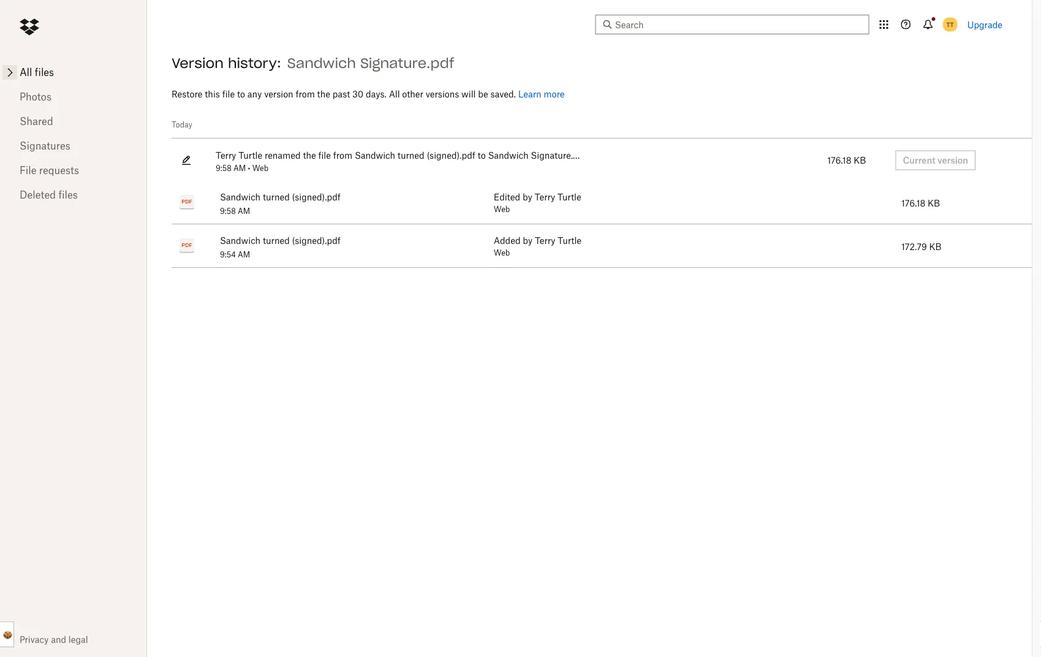 Task type: describe. For each thing, give the bounding box(es) containing it.
•
[[248, 164, 250, 173]]

version
[[264, 89, 293, 99]]

and
[[51, 634, 66, 645]]

172.79
[[902, 241, 927, 252]]

am for edited
[[238, 207, 250, 216]]

terry for added
[[535, 235, 556, 246]]

sandwich inside sandwich turned (signed).pdf 9:58 am
[[220, 192, 261, 202]]

files for deleted files
[[58, 189, 78, 201]]

photos
[[20, 91, 51, 103]]

from inside terry turtle renamed the file from sandwich turned (signed).pdf to sandwich signature.pdf. 9:58 am • web
[[333, 150, 353, 160]]

am for added
[[238, 250, 250, 259]]

tt
[[947, 21, 954, 28]]

legal
[[69, 634, 88, 645]]

edited by terry turtle web
[[494, 192, 582, 214]]

kb for edited by terry turtle
[[928, 198, 940, 208]]

0 vertical spatial the
[[317, 89, 330, 99]]

to inside terry turtle renamed the file from sandwich turned (signed).pdf to sandwich signature.pdf. 9:58 am • web
[[478, 150, 486, 160]]

privacy
[[20, 634, 49, 645]]

upgrade
[[968, 19, 1003, 30]]

history:
[[228, 55, 281, 72]]

will
[[462, 89, 476, 99]]

photos link
[[20, 85, 127, 109]]

other
[[402, 89, 424, 99]]

restore this file to any version from the past 30 days. all other versions will be saved. learn more
[[172, 89, 565, 99]]

more
[[544, 89, 565, 99]]

signature.pdf.
[[531, 150, 588, 160]]

file requests
[[20, 164, 79, 176]]

signatures link
[[20, 134, 127, 158]]

be
[[478, 89, 488, 99]]

the inside terry turtle renamed the file from sandwich turned (signed).pdf to sandwich signature.pdf. 9:58 am • web
[[303, 150, 316, 160]]

shared link
[[20, 109, 127, 134]]

0 horizontal spatial from
[[296, 89, 315, 99]]

privacy and legal
[[20, 634, 88, 645]]

1 vertical spatial all
[[389, 89, 400, 99]]

past
[[333, 89, 350, 99]]

sandwich down days.
[[355, 150, 395, 160]]

9:58 inside sandwich turned (signed).pdf 9:58 am
[[220, 207, 236, 216]]

requests
[[39, 164, 79, 176]]

file inside terry turtle renamed the file from sandwich turned (signed).pdf to sandwich signature.pdf. 9:58 am • web
[[318, 150, 331, 160]]

turtle for edited by terry turtle
[[558, 192, 582, 202]]

(signed).pdf for added by terry turtle
[[292, 235, 341, 246]]

all files link
[[20, 63, 147, 82]]

terry inside terry turtle renamed the file from sandwich turned (signed).pdf to sandwich signature.pdf. 9:58 am • web
[[216, 150, 236, 160]]

signature.pdf
[[360, 55, 454, 72]]

0 vertical spatial kb
[[854, 155, 866, 166]]

turned inside terry turtle renamed the file from sandwich turned (signed).pdf to sandwich signature.pdf. 9:58 am • web
[[398, 150, 425, 160]]

tt button
[[941, 15, 960, 34]]

turned for added
[[263, 235, 290, 246]]

learn
[[518, 89, 542, 99]]

privacy and legal link
[[20, 634, 147, 645]]

web for edited
[[494, 205, 510, 214]]

by for added
[[523, 235, 533, 246]]

0 vertical spatial 176.18
[[828, 155, 852, 166]]

(signed).pdf inside terry turtle renamed the file from sandwich turned (signed).pdf to sandwich signature.pdf. 9:58 am • web
[[427, 150, 475, 160]]

0 vertical spatial all
[[20, 66, 32, 78]]

sandwich up the past
[[287, 55, 356, 72]]



Task type: vqa. For each thing, say whether or not it's contained in the screenshot.
topmost 'by'
yes



Task type: locate. For each thing, give the bounding box(es) containing it.
turtle inside added by terry turtle web
[[558, 235, 582, 246]]

turtle
[[239, 150, 262, 160], [558, 192, 582, 202], [558, 235, 582, 246]]

to
[[237, 89, 245, 99], [478, 150, 486, 160]]

0 horizontal spatial 176.18 kb
[[828, 155, 866, 166]]

turtle up •
[[239, 150, 262, 160]]

am down •
[[238, 207, 250, 216]]

0 vertical spatial by
[[523, 192, 533, 202]]

file
[[222, 89, 235, 99], [318, 150, 331, 160]]

0 horizontal spatial to
[[237, 89, 245, 99]]

1 horizontal spatial from
[[333, 150, 353, 160]]

(signed).pdf inside sandwich turned (signed).pdf 9:58 am
[[292, 192, 341, 202]]

upgrade link
[[968, 19, 1003, 30]]

1 vertical spatial (signed).pdf
[[292, 192, 341, 202]]

renamed
[[265, 150, 301, 160]]

the left the past
[[317, 89, 330, 99]]

by inside added by terry turtle web
[[523, 235, 533, 246]]

2 vertical spatial am
[[238, 250, 250, 259]]

2 vertical spatial turned
[[263, 235, 290, 246]]

9:58 left •
[[216, 164, 232, 173]]

turtle down edited by terry turtle web
[[558, 235, 582, 246]]

0 vertical spatial turtle
[[239, 150, 262, 160]]

all right days.
[[389, 89, 400, 99]]

sandwich up 9:54
[[220, 235, 261, 246]]

turned
[[398, 150, 425, 160], [263, 192, 290, 202], [263, 235, 290, 246]]

2 vertical spatial web
[[494, 248, 510, 257]]

from
[[296, 89, 315, 99], [333, 150, 353, 160]]

learn more link
[[518, 89, 565, 99]]

turned down sandwich turned (signed).pdf 9:58 am
[[263, 235, 290, 246]]

signatures
[[20, 140, 70, 152]]

files down file requests link at the top left of page
[[58, 189, 78, 201]]

9:58 inside terry turtle renamed the file from sandwich turned (signed).pdf to sandwich signature.pdf. 9:58 am • web
[[216, 164, 232, 173]]

files up photos
[[35, 66, 54, 78]]

1 vertical spatial 176.18
[[902, 198, 926, 208]]

30
[[353, 89, 364, 99]]

turtle for added by terry turtle
[[558, 235, 582, 246]]

kb
[[854, 155, 866, 166], [928, 198, 940, 208], [930, 241, 942, 252]]

am inside sandwich turned (signed).pdf 9:58 am
[[238, 207, 250, 216]]

1 vertical spatial kb
[[928, 198, 940, 208]]

from right 'renamed'
[[333, 150, 353, 160]]

by right added
[[523, 235, 533, 246]]

172.79 kb
[[902, 241, 942, 252]]

home image
[[20, 17, 39, 37]]

web
[[252, 164, 269, 173], [494, 205, 510, 214], [494, 248, 510, 257]]

2 vertical spatial kb
[[930, 241, 942, 252]]

9:58
[[216, 164, 232, 173], [220, 207, 236, 216]]

1 horizontal spatial 176.18
[[902, 198, 926, 208]]

any
[[248, 89, 262, 99]]

0 horizontal spatial all
[[20, 66, 32, 78]]

web down added
[[494, 248, 510, 257]]

turned inside sandwich turned (signed).pdf 9:58 am
[[263, 192, 290, 202]]

by inside edited by terry turtle web
[[523, 192, 533, 202]]

(signed).pdf for edited by terry turtle
[[292, 192, 341, 202]]

to left the any
[[237, 89, 245, 99]]

from right version
[[296, 89, 315, 99]]

am inside the sandwich turned (signed).pdf 9:54 am
[[238, 250, 250, 259]]

0 horizontal spatial files
[[35, 66, 54, 78]]

0 horizontal spatial file
[[222, 89, 235, 99]]

1 horizontal spatial file
[[318, 150, 331, 160]]

turtle inside terry turtle renamed the file from sandwich turned (signed).pdf to sandwich signature.pdf. 9:58 am • web
[[239, 150, 262, 160]]

web inside edited by terry turtle web
[[494, 205, 510, 214]]

1 vertical spatial from
[[333, 150, 353, 160]]

0 horizontal spatial the
[[303, 150, 316, 160]]

0 vertical spatial 176.18 kb
[[828, 155, 866, 166]]

176.18 kb
[[828, 155, 866, 166], [902, 198, 940, 208]]

sandwich turned (signed).pdf 9:58 am
[[220, 192, 341, 216]]

sandwich down •
[[220, 192, 261, 202]]

1 horizontal spatial files
[[58, 189, 78, 201]]

turned for edited
[[263, 192, 290, 202]]

1 vertical spatial the
[[303, 150, 316, 160]]

turtle inside edited by terry turtle web
[[558, 192, 582, 202]]

176.18
[[828, 155, 852, 166], [902, 198, 926, 208]]

1 vertical spatial 176.18 kb
[[902, 198, 940, 208]]

by
[[523, 192, 533, 202], [523, 235, 533, 246]]

1 vertical spatial file
[[318, 150, 331, 160]]

files
[[35, 66, 54, 78], [58, 189, 78, 201]]

all
[[20, 66, 32, 78], [389, 89, 400, 99]]

terry right "edited" on the left top
[[535, 192, 555, 202]]

deleted files link
[[20, 183, 127, 207]]

today
[[172, 120, 192, 129]]

0 vertical spatial am
[[234, 164, 246, 173]]

files for all files
[[35, 66, 54, 78]]

to down be
[[478, 150, 486, 160]]

0 vertical spatial turned
[[398, 150, 425, 160]]

1 vertical spatial files
[[58, 189, 78, 201]]

sandwich inside the sandwich turned (signed).pdf 9:54 am
[[220, 235, 261, 246]]

turned down 'renamed'
[[263, 192, 290, 202]]

turned down other
[[398, 150, 425, 160]]

terry inside added by terry turtle web
[[535, 235, 556, 246]]

file requests link
[[20, 158, 127, 183]]

the
[[317, 89, 330, 99], [303, 150, 316, 160]]

all files
[[20, 66, 54, 78]]

days.
[[366, 89, 387, 99]]

am right 9:54
[[238, 250, 250, 259]]

sandwich up "edited" on the left top
[[488, 150, 529, 160]]

9:54
[[220, 250, 236, 259]]

0 vertical spatial from
[[296, 89, 315, 99]]

1 vertical spatial to
[[478, 150, 486, 160]]

terry
[[216, 150, 236, 160], [535, 192, 555, 202], [535, 235, 556, 246]]

restore
[[172, 89, 203, 99]]

file right 'renamed'
[[318, 150, 331, 160]]

shared
[[20, 115, 53, 127]]

web inside terry turtle renamed the file from sandwich turned (signed).pdf to sandwich signature.pdf. 9:58 am • web
[[252, 164, 269, 173]]

0 vertical spatial (signed).pdf
[[427, 150, 475, 160]]

terry right added
[[535, 235, 556, 246]]

0 vertical spatial files
[[35, 66, 54, 78]]

1 vertical spatial turned
[[263, 192, 290, 202]]

deleted
[[20, 189, 56, 201]]

1 horizontal spatial 176.18 kb
[[902, 198, 940, 208]]

am inside terry turtle renamed the file from sandwich turned (signed).pdf to sandwich signature.pdf. 9:58 am • web
[[234, 164, 246, 173]]

1 vertical spatial turtle
[[558, 192, 582, 202]]

web inside added by terry turtle web
[[494, 248, 510, 257]]

turtle down signature.pdf.
[[558, 192, 582, 202]]

am
[[234, 164, 246, 173], [238, 207, 250, 216], [238, 250, 250, 259]]

edited
[[494, 192, 521, 202]]

terry for edited
[[535, 192, 555, 202]]

web for added
[[494, 248, 510, 257]]

added by terry turtle web
[[494, 235, 582, 257]]

9:58 up 9:54
[[220, 207, 236, 216]]

kb for added by terry turtle
[[930, 241, 942, 252]]

2 vertical spatial (signed).pdf
[[292, 235, 341, 246]]

1 horizontal spatial to
[[478, 150, 486, 160]]

2 vertical spatial turtle
[[558, 235, 582, 246]]

file
[[20, 164, 36, 176]]

0 vertical spatial terry
[[216, 150, 236, 160]]

turned inside the sandwich turned (signed).pdf 9:54 am
[[263, 235, 290, 246]]

all up photos
[[20, 66, 32, 78]]

2 vertical spatial terry
[[535, 235, 556, 246]]

the right 'renamed'
[[303, 150, 316, 160]]

0 vertical spatial file
[[222, 89, 235, 99]]

sandwich
[[287, 55, 356, 72], [355, 150, 395, 160], [488, 150, 529, 160], [220, 192, 261, 202], [220, 235, 261, 246]]

web right •
[[252, 164, 269, 173]]

this
[[205, 89, 220, 99]]

version history: sandwich signature.pdf
[[172, 55, 454, 72]]

by for edited
[[523, 192, 533, 202]]

terry inside edited by terry turtle web
[[535, 192, 555, 202]]

am left •
[[234, 164, 246, 173]]

1 vertical spatial terry
[[535, 192, 555, 202]]

Search text field
[[615, 18, 847, 31]]

versions
[[426, 89, 459, 99]]

1 vertical spatial by
[[523, 235, 533, 246]]

1 horizontal spatial all
[[389, 89, 400, 99]]

terry left 'renamed'
[[216, 150, 236, 160]]

sandwich turned (signed).pdf 9:54 am
[[220, 235, 341, 259]]

file right this
[[222, 89, 235, 99]]

saved.
[[491, 89, 516, 99]]

0 horizontal spatial 176.18
[[828, 155, 852, 166]]

terry turtle renamed the file from sandwich turned (signed).pdf to sandwich signature.pdf. 9:58 am • web
[[216, 150, 588, 173]]

0 vertical spatial 9:58
[[216, 164, 232, 173]]

1 horizontal spatial the
[[317, 89, 330, 99]]

1 vertical spatial 9:58
[[220, 207, 236, 216]]

web down "edited" on the left top
[[494, 205, 510, 214]]

version
[[172, 55, 224, 72]]

1 vertical spatial web
[[494, 205, 510, 214]]

deleted files
[[20, 189, 78, 201]]

(signed).pdf
[[427, 150, 475, 160], [292, 192, 341, 202], [292, 235, 341, 246]]

1 vertical spatial am
[[238, 207, 250, 216]]

by right "edited" on the left top
[[523, 192, 533, 202]]

0 vertical spatial to
[[237, 89, 245, 99]]

(signed).pdf inside the sandwich turned (signed).pdf 9:54 am
[[292, 235, 341, 246]]

added
[[494, 235, 521, 246]]

0 vertical spatial web
[[252, 164, 269, 173]]



